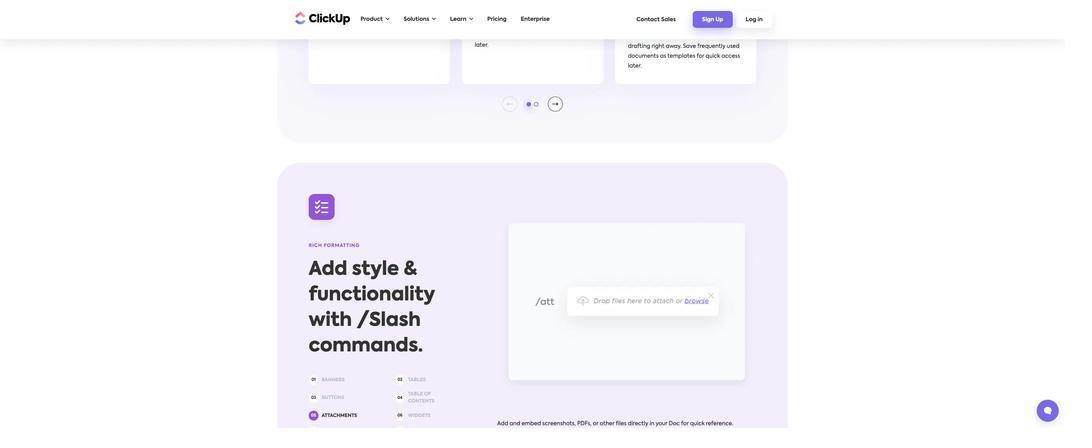 Task type: describe. For each thing, give the bounding box(es) containing it.
style
[[352, 261, 399, 280]]

solutions
[[404, 17, 430, 22]]

of
[[424, 392, 431, 397]]

1 vertical spatial to
[[706, 34, 712, 39]]

banners
[[322, 378, 345, 383]]

contents
[[408, 399, 435, 404]]

sales
[[662, 17, 676, 22]]

pricing link
[[484, 11, 511, 28]]

1 horizontal spatial away.
[[666, 44, 682, 49]]

0 vertical spatial later.
[[475, 42, 489, 48]]

at
[[353, 33, 359, 38]]

2 vertical spatial quick
[[691, 421, 705, 427]]

sign up
[[703, 17, 724, 22]]

rich formatting
[[309, 244, 360, 248]]

0 horizontal spatial away.
[[513, 23, 529, 28]]

one
[[363, 23, 374, 28]]

time.
[[365, 33, 379, 38]]

a
[[360, 33, 364, 38]]

0 horizontal spatial easily access doc templates to start drafting right away. save frequently used documents as templates for quick access later.
[[475, 13, 587, 48]]

product button
[[357, 11, 394, 28]]

0 horizontal spatial right
[[499, 23, 512, 28]]

0 vertical spatial documents
[[475, 33, 506, 38]]

log
[[746, 17, 757, 22]]

0 vertical spatial used
[[574, 23, 587, 28]]

enterprise
[[521, 17, 550, 22]]

concentrate
[[391, 13, 425, 18]]

1 horizontal spatial easily access doc templates to start drafting right away. save frequently used documents as templates for quick access later.
[[628, 34, 741, 69]]

writing
[[335, 23, 354, 28]]

add for add style & functionality with /slash commands.
[[309, 261, 348, 280]]

0 horizontal spatial save
[[530, 23, 543, 28]]

save inside easily access doc templates to start drafting right away. save frequently used documents as templates for quick access later. link
[[683, 44, 697, 49]]

table of contents
[[408, 392, 435, 404]]

directly
[[628, 421, 649, 427]]

doc
[[669, 421, 680, 427]]

/slash
[[357, 312, 421, 331]]

the
[[353, 13, 362, 18]]

log in link
[[737, 11, 773, 28]]

other
[[600, 421, 615, 427]]

formatting
[[324, 244, 360, 248]]

rich
[[309, 244, 322, 248]]

1 horizontal spatial drafting
[[628, 44, 651, 49]]

add style & functionality with /slash commands.
[[309, 261, 435, 356]]

table
[[408, 392, 423, 397]]

sign
[[703, 17, 715, 22]]

sign up button
[[693, 11, 733, 28]]

0 vertical spatial start
[[560, 13, 573, 19]]

out
[[343, 13, 352, 18]]

1 vertical spatial for
[[697, 54, 705, 59]]

0 vertical spatial drafting
[[475, 23, 497, 28]]

contact sales
[[637, 17, 676, 22]]

1 vertical spatial easily
[[628, 34, 644, 39]]

focus mode image
[[553, 103, 559, 106]]

1 vertical spatial doc
[[665, 34, 675, 39]]

up
[[716, 17, 724, 22]]

contact sales button
[[633, 13, 680, 26]]

log in
[[746, 17, 763, 22]]

1 horizontal spatial or
[[593, 421, 599, 427]]

easily access doc templates to start drafting right away. save frequently used documents as templates for quick access later. link
[[615, 0, 757, 84]]

sentence,
[[387, 23, 414, 28]]

0 vertical spatial frequently
[[545, 23, 573, 28]]

files
[[616, 421, 627, 427]]



Task type: locate. For each thing, give the bounding box(es) containing it.
05 attachments image
[[498, 216, 757, 396]]

easily right learn
[[475, 13, 490, 19]]

&
[[404, 261, 417, 280]]

1 vertical spatial start
[[713, 34, 726, 39]]

0 horizontal spatial frequently
[[545, 23, 573, 28]]

drafting down contact
[[628, 44, 651, 49]]

commands.
[[309, 337, 423, 356]]

1 horizontal spatial your
[[656, 421, 668, 427]]

away. down enterprise
[[513, 23, 529, 28]]

easily access doc templates to start drafting right away. save frequently used documents as templates for quick access later.
[[475, 13, 587, 48], [628, 34, 741, 69]]

as inside easily access doc templates to start drafting right away. save frequently used documents as templates for quick access later. link
[[660, 54, 667, 59]]

1 horizontal spatial start
[[713, 34, 726, 39]]

1 horizontal spatial as
[[660, 54, 667, 59]]

0 horizontal spatial later.
[[475, 42, 489, 48]]

1 horizontal spatial quick
[[691, 421, 705, 427]]

save down enterprise
[[530, 23, 543, 28]]

right inside easily access doc templates to start drafting right away. save frequently used documents as templates for quick access later. link
[[652, 44, 665, 49]]

access
[[492, 13, 510, 19], [569, 33, 587, 38], [645, 34, 664, 39], [722, 54, 741, 59]]

reference.
[[706, 421, 734, 427]]

screenshots,
[[543, 421, 576, 427]]

0 horizontal spatial start
[[560, 13, 573, 19]]

1 vertical spatial and
[[510, 421, 521, 427]]

0 horizontal spatial easily
[[475, 13, 490, 19]]

pdfs,
[[578, 421, 592, 427]]

add inside add style & functionality with /slash commands.
[[309, 261, 348, 280]]

quick left reference.
[[691, 421, 705, 427]]

or inside cancel out the noise and concentrate your writing on one line, sentence, or paragraph at a time.
[[415, 23, 420, 28]]

add down rich formatting
[[309, 261, 348, 280]]

quick down the enterprise link
[[553, 33, 567, 38]]

for down "sign"
[[697, 54, 705, 59]]

0 horizontal spatial or
[[415, 23, 420, 28]]

1 horizontal spatial in
[[758, 17, 763, 22]]

easily down contact
[[628, 34, 644, 39]]

0 horizontal spatial and
[[379, 13, 390, 18]]

add left embed
[[498, 421, 509, 427]]

0 horizontal spatial documents
[[475, 33, 506, 38]]

card navigation navigation
[[527, 102, 539, 106]]

with
[[309, 312, 352, 331]]

0 horizontal spatial doc
[[512, 13, 522, 19]]

widgets
[[408, 414, 431, 418]]

0 vertical spatial in
[[758, 17, 763, 22]]

1 vertical spatial later.
[[628, 63, 642, 69]]

1 vertical spatial as
[[660, 54, 667, 59]]

0 vertical spatial away.
[[513, 23, 529, 28]]

0 vertical spatial for
[[544, 33, 551, 38]]

1 vertical spatial or
[[593, 421, 599, 427]]

start right enterprise
[[560, 13, 573, 19]]

your down cancel
[[322, 23, 334, 28]]

buttons
[[322, 396, 345, 401]]

1 vertical spatial your
[[656, 421, 668, 427]]

1 horizontal spatial documents
[[628, 54, 659, 59]]

away.
[[513, 23, 529, 28], [666, 44, 682, 49]]

or down solutions
[[415, 23, 420, 28]]

as down sales
[[660, 54, 667, 59]]

1 horizontal spatial save
[[683, 44, 697, 49]]

contact
[[637, 17, 660, 22]]

for
[[544, 33, 551, 38], [697, 54, 705, 59], [682, 421, 689, 427]]

learn button
[[446, 11, 477, 28]]

1 horizontal spatial later.
[[628, 63, 642, 69]]

1 horizontal spatial for
[[682, 421, 689, 427]]

1 horizontal spatial frequently
[[698, 44, 726, 49]]

frequently down enterprise
[[545, 23, 573, 28]]

2 horizontal spatial quick
[[706, 54, 721, 59]]

1 vertical spatial away.
[[666, 44, 682, 49]]

quick down sign up
[[706, 54, 721, 59]]

attachments
[[322, 414, 357, 418]]

frequently
[[545, 23, 573, 28], [698, 44, 726, 49]]

in
[[758, 17, 763, 22], [650, 421, 655, 427]]

on
[[355, 23, 362, 28]]

1 vertical spatial drafting
[[628, 44, 651, 49]]

1 vertical spatial documents
[[628, 54, 659, 59]]

right
[[499, 23, 512, 28], [652, 44, 665, 49]]

right down contact sales button
[[652, 44, 665, 49]]

2 horizontal spatial for
[[697, 54, 705, 59]]

0 vertical spatial as
[[507, 33, 513, 38]]

1 horizontal spatial used
[[727, 44, 740, 49]]

frequently down sign up
[[698, 44, 726, 49]]

drafting down pricing
[[475, 23, 497, 28]]

and left embed
[[510, 421, 521, 427]]

0 vertical spatial your
[[322, 23, 334, 28]]

drafting
[[475, 23, 497, 28], [628, 44, 651, 49]]

1 horizontal spatial right
[[652, 44, 665, 49]]

cancel
[[322, 13, 341, 18]]

save
[[530, 23, 543, 28], [683, 44, 697, 49]]

0 horizontal spatial for
[[544, 33, 551, 38]]

0 vertical spatial doc
[[512, 13, 522, 19]]

clickup image
[[293, 10, 351, 25]]

2 vertical spatial for
[[682, 421, 689, 427]]

0 horizontal spatial to
[[553, 13, 558, 19]]

add and embed screenshots, pdfs, or other files directly in your doc for quick reference.
[[498, 421, 734, 427]]

0 vertical spatial and
[[379, 13, 390, 18]]

doc down sales
[[665, 34, 675, 39]]

your left doc
[[656, 421, 668, 427]]

learn
[[450, 17, 467, 22]]

quick
[[553, 33, 567, 38], [706, 54, 721, 59], [691, 421, 705, 427]]

for down the enterprise link
[[544, 33, 551, 38]]

right down pricing
[[499, 23, 512, 28]]

1 vertical spatial save
[[683, 44, 697, 49]]

0 vertical spatial right
[[499, 23, 512, 28]]

0 horizontal spatial drafting
[[475, 23, 497, 28]]

0 vertical spatial quick
[[553, 33, 567, 38]]

0 horizontal spatial quick
[[553, 33, 567, 38]]

1 horizontal spatial easily
[[628, 34, 644, 39]]

0 horizontal spatial used
[[574, 23, 587, 28]]

1 horizontal spatial doc
[[665, 34, 675, 39]]

embed
[[522, 421, 541, 427]]

or
[[415, 23, 420, 28], [593, 421, 599, 427]]

start down up
[[713, 34, 726, 39]]

doc right pricing
[[512, 13, 522, 19]]

in right log
[[758, 17, 763, 22]]

noise
[[363, 13, 378, 18]]

tables
[[408, 378, 426, 383]]

cancel out the noise and concentrate your writing on one line, sentence, or paragraph at a time. link
[[309, 0, 450, 84]]

documents down contact
[[628, 54, 659, 59]]

documents down 'pricing' link
[[475, 33, 506, 38]]

solutions button
[[400, 11, 440, 28]]

0 horizontal spatial add
[[309, 261, 348, 280]]

1 horizontal spatial add
[[498, 421, 509, 427]]

product
[[361, 17, 383, 22]]

or right pdfs,
[[593, 421, 599, 427]]

enterprise link
[[517, 11, 554, 28]]

0 horizontal spatial as
[[507, 33, 513, 38]]

add for add and embed screenshots, pdfs, or other files directly in your doc for quick reference.
[[498, 421, 509, 427]]

later.
[[475, 42, 489, 48], [628, 63, 642, 69]]

add
[[309, 261, 348, 280], [498, 421, 509, 427]]

0 vertical spatial or
[[415, 23, 420, 28]]

to right enterprise
[[553, 13, 558, 19]]

line,
[[375, 23, 386, 28]]

0 vertical spatial easily
[[475, 13, 490, 19]]

documents
[[475, 33, 506, 38], [628, 54, 659, 59]]

and
[[379, 13, 390, 18], [510, 421, 521, 427]]

for right doc
[[682, 421, 689, 427]]

doc
[[512, 13, 522, 19], [665, 34, 675, 39]]

1 vertical spatial frequently
[[698, 44, 726, 49]]

0 vertical spatial add
[[309, 261, 348, 280]]

1 vertical spatial right
[[652, 44, 665, 49]]

0 vertical spatial save
[[530, 23, 543, 28]]

1 vertical spatial used
[[727, 44, 740, 49]]

1 horizontal spatial to
[[706, 34, 712, 39]]

frequently inside easily access doc templates to start drafting right away. save frequently used documents as templates for quick access later. link
[[698, 44, 726, 49]]

functionality
[[309, 286, 435, 305]]

pricing
[[488, 17, 507, 22]]

start
[[560, 13, 573, 19], [713, 34, 726, 39]]

as down 'pricing' link
[[507, 33, 513, 38]]

0 horizontal spatial your
[[322, 23, 334, 28]]

1 vertical spatial add
[[498, 421, 509, 427]]

to down "sign"
[[706, 34, 712, 39]]

easily
[[475, 13, 490, 19], [628, 34, 644, 39]]

1 vertical spatial in
[[650, 421, 655, 427]]

templates
[[523, 13, 551, 19], [515, 33, 542, 38], [677, 34, 705, 39], [668, 54, 696, 59]]

1 horizontal spatial and
[[510, 421, 521, 427]]

and up line,
[[379, 13, 390, 18]]

as
[[507, 33, 513, 38], [660, 54, 667, 59]]

in right 'directly'
[[650, 421, 655, 427]]

used
[[574, 23, 587, 28], [727, 44, 740, 49]]

save down sign up button
[[683, 44, 697, 49]]

your
[[322, 23, 334, 28], [656, 421, 668, 427]]

cancel out the noise and concentrate your writing on one line, sentence, or paragraph at a time.
[[322, 13, 425, 38]]

0 vertical spatial to
[[553, 13, 558, 19]]

away. down sales
[[666, 44, 682, 49]]

0 horizontal spatial in
[[650, 421, 655, 427]]

and inside cancel out the noise and concentrate your writing on one line, sentence, or paragraph at a time.
[[379, 13, 390, 18]]

to
[[553, 13, 558, 19], [706, 34, 712, 39]]

paragraph
[[322, 33, 351, 38]]

your inside cancel out the noise and concentrate your writing on one line, sentence, or paragraph at a time.
[[322, 23, 334, 28]]

1 vertical spatial quick
[[706, 54, 721, 59]]



Task type: vqa. For each thing, say whether or not it's contained in the screenshot.
first Sprints button from the right
no



